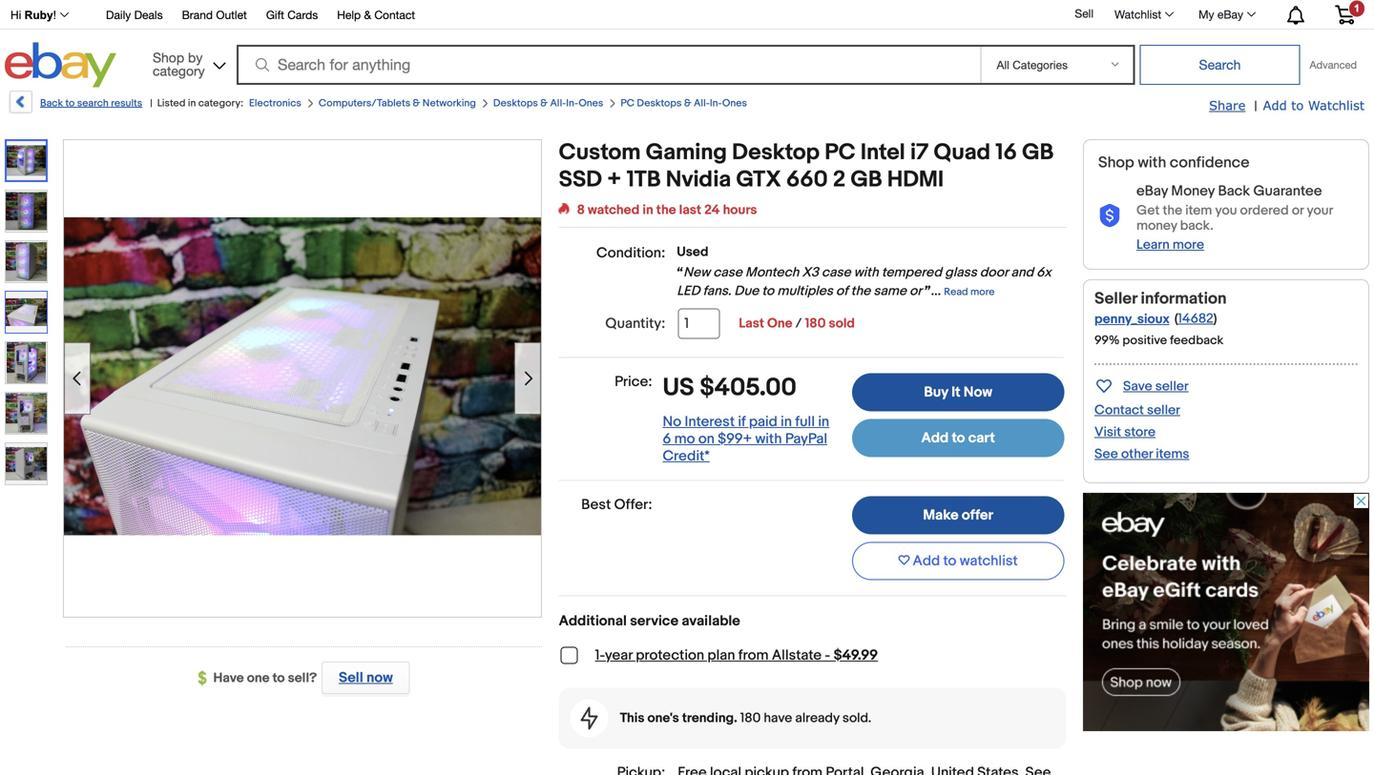 Task type: describe. For each thing, give the bounding box(es) containing it.
none submit inside the shop by category banner
[[1140, 45, 1300, 85]]

or inside " new case montech x3 case with tempered glass door and 6x led fans. due to multiples of the same or
[[910, 283, 921, 300]]

shop by category banner
[[0, 0, 1369, 93]]

condition:
[[596, 245, 665, 262]]

credit*
[[663, 448, 710, 465]]

0 horizontal spatial pc
[[621, 97, 635, 110]]

the inside " new case montech x3 case with tempered glass door and 6x led fans. due to multiples of the same or
[[851, 283, 871, 300]]

shop with confidence
[[1098, 154, 1250, 172]]

electronics
[[249, 97, 301, 110]]

no interest if paid in full in 6 mo on $99+ with paypal credit* link
[[663, 414, 829, 465]]

custom
[[559, 139, 641, 167]]

have
[[764, 711, 792, 727]]

to inside add to watchlist button
[[943, 553, 957, 570]]

" ... read more
[[924, 283, 995, 300]]

trending.
[[682, 711, 737, 727]]

shop for shop by category
[[153, 50, 184, 65]]

picture 1 of 7 image
[[7, 141, 46, 180]]

protection
[[636, 647, 704, 665]]

add for add to watchlist
[[913, 553, 940, 570]]

2 desktops from the left
[[637, 97, 682, 110]]

2 in- from the left
[[710, 97, 722, 110]]

0 horizontal spatial |
[[150, 97, 152, 110]]

daily deals link
[[106, 5, 163, 26]]

penny_sioux link
[[1095, 312, 1170, 328]]

full
[[795, 414, 815, 431]]

outlet
[[216, 8, 247, 21]]

& for help
[[364, 8, 371, 21]]

watchlist inside account "navigation"
[[1115, 8, 1161, 21]]

my
[[1199, 8, 1214, 21]]

us $405.00 main content
[[559, 139, 1066, 776]]

to inside share | add to watchlist
[[1291, 98, 1304, 113]]

to inside back to search results link
[[65, 97, 75, 110]]

the inside 'ebay money back guarantee get the item you ordered or your money back. learn more'
[[1163, 203, 1182, 219]]

additional
[[559, 613, 627, 630]]

daily deals
[[106, 8, 163, 21]]

seller
[[1095, 289, 1137, 309]]

best
[[581, 497, 611, 514]]

ebay inside account "navigation"
[[1218, 8, 1243, 21]]

desktops & all-in-ones
[[493, 97, 603, 110]]

with inside no interest if paid in full in 6 mo on $99+ with paypal credit*
[[755, 431, 782, 448]]

no
[[663, 414, 681, 431]]

cards
[[287, 8, 318, 21]]

hdmi
[[887, 167, 944, 194]]

1 case from the left
[[713, 265, 742, 281]]

us
[[663, 374, 694, 403]]

desktop
[[732, 139, 820, 167]]

1 all- from the left
[[550, 97, 566, 110]]

guarantee
[[1253, 183, 1322, 200]]

ssd
[[559, 167, 602, 194]]

1
[[1354, 2, 1360, 14]]

store
[[1124, 425, 1156, 441]]

2
[[833, 167, 846, 194]]

buy
[[924, 384, 948, 401]]

results
[[111, 97, 142, 110]]

brand
[[182, 8, 213, 21]]

additional service available
[[559, 613, 740, 630]]

back inside back to search results link
[[40, 97, 63, 110]]

contact seller link
[[1095, 403, 1180, 419]]

with details__icon image for this one's trending.
[[581, 708, 598, 730]]

watchlist inside share | add to watchlist
[[1308, 98, 1365, 113]]

x3
[[802, 265, 819, 281]]

contact inside contact seller visit store see other items
[[1095, 403, 1144, 419]]

mo
[[674, 431, 695, 448]]

glass
[[945, 265, 977, 281]]

if
[[738, 414, 746, 431]]

to inside add to cart link
[[952, 430, 965, 447]]

"
[[677, 265, 683, 281]]

hi ruby !
[[10, 9, 56, 21]]

one
[[247, 671, 270, 687]]

information
[[1141, 289, 1227, 309]]

...
[[931, 283, 941, 300]]

more inside 'ebay money back guarantee get the item you ordered or your money back. learn more'
[[1173, 237, 1204, 253]]

hours
[[723, 202, 757, 219]]

1 horizontal spatial gb
[[1022, 139, 1054, 167]]

intel
[[861, 139, 905, 167]]

service
[[630, 613, 679, 630]]

no interest if paid in full in 6 mo on $99+ with paypal credit*
[[663, 414, 829, 465]]

brand outlet link
[[182, 5, 247, 26]]

make
[[923, 507, 959, 524]]

pc inside custom gaming desktop pc intel i7 quad 16 gb ssd + 1tb nvidia gtx 660 2 gb hdmi
[[825, 139, 856, 167]]

14682 link
[[1178, 311, 1214, 327]]

category
[[153, 63, 205, 79]]

networking
[[422, 97, 476, 110]]

by
[[188, 50, 203, 65]]

one's
[[647, 711, 679, 727]]

electronics link
[[249, 97, 301, 110]]

1-year protection plan from allstate - $49.99
[[595, 647, 878, 665]]

180 for sold
[[805, 316, 826, 332]]

and
[[1011, 265, 1034, 281]]

you
[[1215, 203, 1237, 219]]

desktops & all-in-ones link
[[493, 97, 603, 110]]

dollar sign image
[[198, 672, 213, 687]]

from
[[738, 647, 769, 665]]

other
[[1121, 447, 1153, 463]]

quantity:
[[605, 315, 665, 333]]

2 all- from the left
[[694, 97, 710, 110]]

sold
[[829, 316, 855, 332]]

due
[[734, 283, 759, 300]]

sell for sell
[[1075, 7, 1094, 20]]

already
[[795, 711, 839, 727]]

| listed in category:
[[150, 97, 243, 110]]

read
[[944, 286, 968, 299]]

back to search results link
[[8, 91, 142, 120]]

positive
[[1122, 333, 1167, 348]]

"
[[924, 283, 931, 300]]

)
[[1214, 311, 1217, 327]]

seller for contact
[[1147, 403, 1180, 419]]

now
[[366, 670, 393, 687]]

us $405.00
[[663, 374, 797, 403]]

/
[[795, 316, 802, 332]]

gaming
[[646, 139, 727, 167]]

advanced
[[1310, 59, 1357, 71]]

to right one
[[272, 671, 285, 687]]

watchlist link
[[1104, 3, 1182, 26]]

add for add to cart
[[921, 430, 949, 447]]

back.
[[1180, 218, 1214, 234]]

ebay money back guarantee get the item you ordered or your money back. learn more
[[1137, 183, 1333, 253]]



Task type: locate. For each thing, give the bounding box(es) containing it.
0 vertical spatial ebay
[[1218, 8, 1243, 21]]

2 case from the left
[[822, 265, 851, 281]]

gift cards
[[266, 8, 318, 21]]

pc down search for anything text box
[[621, 97, 635, 110]]

listed
[[157, 97, 186, 110]]

1 horizontal spatial or
[[1292, 203, 1304, 219]]

2 vertical spatial with
[[755, 431, 782, 448]]

1 vertical spatial ebay
[[1137, 183, 1168, 200]]

used
[[677, 244, 709, 261]]

1 horizontal spatial in-
[[710, 97, 722, 110]]

help
[[337, 8, 361, 21]]

last
[[739, 316, 764, 332]]

Search for anything text field
[[239, 47, 977, 83]]

sell left watchlist link
[[1075, 7, 1094, 20]]

|
[[150, 97, 152, 110], [1254, 98, 1257, 115]]

-
[[825, 647, 830, 665]]

1-
[[595, 647, 605, 665]]

2 horizontal spatial with
[[1138, 154, 1166, 172]]

watchlist
[[1115, 8, 1161, 21], [1308, 98, 1365, 113]]

add to cart link
[[852, 419, 1064, 458]]

1 vertical spatial add
[[921, 430, 949, 447]]

1 horizontal spatial sell
[[1075, 7, 1094, 20]]

have one to sell?
[[213, 671, 317, 687]]

1 ones from the left
[[579, 97, 603, 110]]

1 vertical spatial seller
[[1147, 403, 1180, 419]]

1 in- from the left
[[566, 97, 579, 110]]

2 ones from the left
[[722, 97, 747, 110]]

ones up 'desktop'
[[722, 97, 747, 110]]

0 horizontal spatial shop
[[153, 50, 184, 65]]

with right if
[[755, 431, 782, 448]]

with details__icon image inside us $405.00 main content
[[581, 708, 598, 730]]

add right the share
[[1263, 98, 1287, 113]]

1 vertical spatial pc
[[825, 139, 856, 167]]

8
[[577, 202, 585, 219]]

with details__icon image
[[1098, 204, 1121, 228], [581, 708, 598, 730]]

1 horizontal spatial shop
[[1098, 154, 1134, 172]]

None submit
[[1140, 45, 1300, 85]]

in down 1tb
[[643, 202, 653, 219]]

the right of
[[851, 283, 871, 300]]

custom gaming desktop pc intel i7 quad 16 gb ssd + 1tb nvidia gtx 660 2 gb hdmi - picture 4 of 7 image
[[64, 218, 541, 536]]

& for computers/tablets
[[413, 97, 420, 110]]

all- up gaming
[[694, 97, 710, 110]]

1 horizontal spatial the
[[851, 283, 871, 300]]

$405.00
[[700, 374, 797, 403]]

0 horizontal spatial 180
[[740, 711, 761, 727]]

or
[[1292, 203, 1304, 219], [910, 283, 921, 300]]

1 vertical spatial contact
[[1095, 403, 1144, 419]]

1 vertical spatial sell
[[339, 670, 363, 687]]

0 vertical spatial with details__icon image
[[1098, 204, 1121, 228]]

see
[[1095, 447, 1118, 463]]

hi
[[10, 9, 21, 21]]

ebay
[[1218, 8, 1243, 21], [1137, 183, 1168, 200]]

with inside " new case montech x3 case with tempered glass door and 6x led fans. due to multiples of the same or
[[854, 265, 879, 281]]

0 vertical spatial seller
[[1155, 379, 1189, 395]]

ones
[[579, 97, 603, 110], [722, 97, 747, 110]]

1 horizontal spatial all-
[[694, 97, 710, 110]]

picture 7 of 7 image
[[6, 444, 47, 485]]

1 horizontal spatial back
[[1218, 183, 1250, 200]]

0 horizontal spatial desktops
[[493, 97, 538, 110]]

1 desktops from the left
[[493, 97, 538, 110]]

the left last
[[656, 202, 676, 219]]

advertisement region
[[1083, 493, 1369, 732]]

0 horizontal spatial with details__icon image
[[581, 708, 598, 730]]

computers/tablets & networking link
[[319, 97, 476, 110]]

ebay up get
[[1137, 183, 1168, 200]]

pc desktops & all-in-ones
[[621, 97, 747, 110]]

seller for save
[[1155, 379, 1189, 395]]

0 vertical spatial 180
[[805, 316, 826, 332]]

visit store link
[[1095, 425, 1156, 441]]

180 for have
[[740, 711, 761, 727]]

| inside share | add to watchlist
[[1254, 98, 1257, 115]]

advanced link
[[1300, 46, 1366, 84]]

save seller button
[[1095, 375, 1189, 397]]

180 left have
[[740, 711, 761, 727]]

case up of
[[822, 265, 851, 281]]

contact up 'visit store' link
[[1095, 403, 1144, 419]]

gift cards link
[[266, 5, 318, 26]]

0 vertical spatial pc
[[621, 97, 635, 110]]

daily
[[106, 8, 131, 21]]

computers/tablets & networking
[[319, 97, 476, 110]]

2 vertical spatial add
[[913, 553, 940, 570]]

seller inside "button"
[[1155, 379, 1189, 395]]

help & contact
[[337, 8, 415, 21]]

6x
[[1037, 265, 1051, 281]]

1 vertical spatial more
[[970, 286, 995, 299]]

14682
[[1178, 311, 1214, 327]]

back up you
[[1218, 183, 1250, 200]]

allstate
[[772, 647, 822, 665]]

pc left intel
[[825, 139, 856, 167]]

sell inside account "navigation"
[[1075, 7, 1094, 20]]

& right help
[[364, 8, 371, 21]]

gb
[[1022, 139, 1054, 167], [851, 167, 882, 194]]

last
[[679, 202, 701, 219]]

ebay right my
[[1218, 8, 1243, 21]]

gtx
[[736, 167, 781, 194]]

to left cart
[[952, 430, 965, 447]]

sell now link
[[317, 662, 410, 695]]

1 horizontal spatial case
[[822, 265, 851, 281]]

add to watchlist
[[913, 553, 1018, 570]]

tempered
[[882, 265, 942, 281]]

1 horizontal spatial watchlist
[[1308, 98, 1365, 113]]

door
[[980, 265, 1008, 281]]

all- down search for anything text box
[[550, 97, 566, 110]]

now
[[964, 384, 992, 401]]

1 vertical spatial 180
[[740, 711, 761, 727]]

& for desktops
[[540, 97, 548, 110]]

sell now
[[339, 670, 393, 687]]

0 horizontal spatial or
[[910, 283, 921, 300]]

more down 'door'
[[970, 286, 995, 299]]

with
[[1138, 154, 1166, 172], [854, 265, 879, 281], [755, 431, 782, 448]]

get
[[1137, 203, 1160, 219]]

the right get
[[1163, 203, 1182, 219]]

gb right 2
[[851, 167, 882, 194]]

1 vertical spatial or
[[910, 283, 921, 300]]

$99+
[[718, 431, 752, 448]]

1 horizontal spatial ones
[[722, 97, 747, 110]]

0 horizontal spatial the
[[656, 202, 676, 219]]

in right listed
[[188, 97, 196, 110]]

watchlist down advanced
[[1308, 98, 1365, 113]]

confidence
[[1170, 154, 1250, 172]]

with details__icon image left this
[[581, 708, 598, 730]]

sell for sell now
[[339, 670, 363, 687]]

1 vertical spatial shop
[[1098, 154, 1134, 172]]

!
[[53, 9, 56, 21]]

in right full
[[818, 414, 829, 431]]

0 vertical spatial add
[[1263, 98, 1287, 113]]

ebay inside 'ebay money back guarantee get the item you ordered or your money back. learn more'
[[1137, 183, 1168, 200]]

sell left now
[[339, 670, 363, 687]]

to left watchlist
[[943, 553, 957, 570]]

seller down save seller
[[1147, 403, 1180, 419]]

desktops right 'networking'
[[493, 97, 538, 110]]

0 horizontal spatial all-
[[550, 97, 566, 110]]

desktops
[[493, 97, 538, 110], [637, 97, 682, 110]]

ones down search for anything text box
[[579, 97, 603, 110]]

to down advanced link
[[1291, 98, 1304, 113]]

watched
[[588, 202, 640, 219]]

Quantity: text field
[[678, 309, 720, 339]]

with up same
[[854, 265, 879, 281]]

0 horizontal spatial with
[[755, 431, 782, 448]]

0 horizontal spatial case
[[713, 265, 742, 281]]

| left listed
[[150, 97, 152, 110]]

to down montech
[[762, 283, 774, 300]]

1 vertical spatial watchlist
[[1308, 98, 1365, 113]]

or inside 'ebay money back guarantee get the item you ordered or your money back. learn more'
[[1292, 203, 1304, 219]]

0 horizontal spatial in-
[[566, 97, 579, 110]]

0 vertical spatial contact
[[374, 8, 415, 21]]

1 vertical spatial with details__icon image
[[581, 708, 598, 730]]

back inside 'ebay money back guarantee get the item you ordered or your money back. learn more'
[[1218, 183, 1250, 200]]

0 vertical spatial more
[[1173, 237, 1204, 253]]

1 vertical spatial back
[[1218, 183, 1250, 200]]

0 vertical spatial sell
[[1075, 7, 1094, 20]]

offer:
[[614, 497, 652, 514]]

gb right 16
[[1022, 139, 1054, 167]]

0 horizontal spatial ebay
[[1137, 183, 1168, 200]]

1 vertical spatial with
[[854, 265, 879, 281]]

picture 2 of 7 image
[[6, 191, 47, 232]]

contact
[[374, 8, 415, 21], [1095, 403, 1144, 419]]

or left the " at the right of page
[[910, 283, 921, 300]]

2 horizontal spatial the
[[1163, 203, 1182, 219]]

1 link
[[1324, 0, 1366, 27]]

to
[[65, 97, 75, 110], [1291, 98, 1304, 113], [762, 283, 774, 300], [952, 430, 965, 447], [943, 553, 957, 570], [272, 671, 285, 687]]

in- down search for anything text box
[[566, 97, 579, 110]]

picture 6 of 7 image
[[6, 393, 47, 434]]

1 horizontal spatial pc
[[825, 139, 856, 167]]

contact inside account "navigation"
[[374, 8, 415, 21]]

1 horizontal spatial desktops
[[637, 97, 682, 110]]

" new case montech x3 case with tempered glass door and 6x led fans. due to multiples of the same or
[[677, 265, 1051, 300]]

shop inside 'shop by category'
[[153, 50, 184, 65]]

save
[[1123, 379, 1152, 395]]

with details__icon image for ebay money back guarantee
[[1098, 204, 1121, 228]]

learn
[[1137, 237, 1170, 253]]

0 vertical spatial watchlist
[[1115, 8, 1161, 21]]

in left full
[[781, 414, 792, 431]]

back left search
[[40, 97, 63, 110]]

180 right /
[[805, 316, 826, 332]]

add down the make
[[913, 553, 940, 570]]

& left 'networking'
[[413, 97, 420, 110]]

$49.99
[[834, 647, 878, 665]]

660
[[786, 167, 828, 194]]

1 horizontal spatial ebay
[[1218, 8, 1243, 21]]

0 vertical spatial or
[[1292, 203, 1304, 219]]

item
[[1185, 203, 1212, 219]]

items
[[1156, 447, 1189, 463]]

picture 3 of 7 image
[[6, 241, 47, 282]]

in- up gaming
[[710, 97, 722, 110]]

0 vertical spatial shop
[[153, 50, 184, 65]]

contact right help
[[374, 8, 415, 21]]

0 horizontal spatial contact
[[374, 8, 415, 21]]

& down search for anything text box
[[540, 97, 548, 110]]

& up gaming
[[684, 97, 691, 110]]

penny_sioux
[[1095, 312, 1170, 328]]

seller right save
[[1155, 379, 1189, 395]]

0 vertical spatial with
[[1138, 154, 1166, 172]]

1 horizontal spatial |
[[1254, 98, 1257, 115]]

with details__icon image left get
[[1098, 204, 1121, 228]]

desktops up gaming
[[637, 97, 682, 110]]

0 horizontal spatial back
[[40, 97, 63, 110]]

i7
[[910, 139, 929, 167]]

1 horizontal spatial contact
[[1095, 403, 1144, 419]]

1 horizontal spatial more
[[1173, 237, 1204, 253]]

0 horizontal spatial gb
[[851, 167, 882, 194]]

more inside " ... read more
[[970, 286, 995, 299]]

1 horizontal spatial 180
[[805, 316, 826, 332]]

add down buy
[[921, 430, 949, 447]]

1 horizontal spatial with
[[854, 265, 879, 281]]

seller inside contact seller visit store see other items
[[1147, 403, 1180, 419]]

0 horizontal spatial sell
[[339, 670, 363, 687]]

interest
[[685, 414, 735, 431]]

make offer link
[[852, 497, 1064, 535]]

1tb
[[627, 167, 661, 194]]

1 horizontal spatial with details__icon image
[[1098, 204, 1121, 228]]

0 horizontal spatial more
[[970, 286, 995, 299]]

with up get
[[1138, 154, 1166, 172]]

sold.
[[842, 711, 871, 727]]

ruby
[[24, 9, 53, 21]]

available
[[682, 613, 740, 630]]

feedback
[[1170, 333, 1224, 348]]

picture 4 of 7 image
[[6, 292, 47, 333]]

picture 5 of 7 image
[[6, 343, 47, 384]]

16
[[996, 139, 1017, 167]]

brand outlet
[[182, 8, 247, 21]]

help & contact link
[[337, 5, 415, 26]]

to inside " new case montech x3 case with tempered glass door and 6x led fans. due to multiples of the same or
[[762, 283, 774, 300]]

share | add to watchlist
[[1209, 98, 1365, 115]]

0 horizontal spatial ones
[[579, 97, 603, 110]]

or down guarantee
[[1292, 203, 1304, 219]]

| right share button
[[1254, 98, 1257, 115]]

sell
[[1075, 7, 1094, 20], [339, 670, 363, 687]]

0 vertical spatial back
[[40, 97, 63, 110]]

seller information penny_sioux ( 14682 ) 99% positive feedback
[[1095, 289, 1227, 348]]

quad
[[934, 139, 991, 167]]

add inside share | add to watchlist
[[1263, 98, 1287, 113]]

shop for shop with confidence
[[1098, 154, 1134, 172]]

case up fans.
[[713, 265, 742, 281]]

price:
[[615, 374, 652, 391]]

account navigation
[[0, 0, 1369, 30]]

0 horizontal spatial watchlist
[[1115, 8, 1161, 21]]

watchlist right the sell link
[[1115, 8, 1161, 21]]

to left search
[[65, 97, 75, 110]]

& inside account "navigation"
[[364, 8, 371, 21]]

more down back.
[[1173, 237, 1204, 253]]

add inside button
[[913, 553, 940, 570]]

sell link
[[1066, 7, 1102, 20]]

nvidia
[[666, 167, 731, 194]]



Task type: vqa. For each thing, say whether or not it's contained in the screenshot.
Last One / 180 sold
yes



